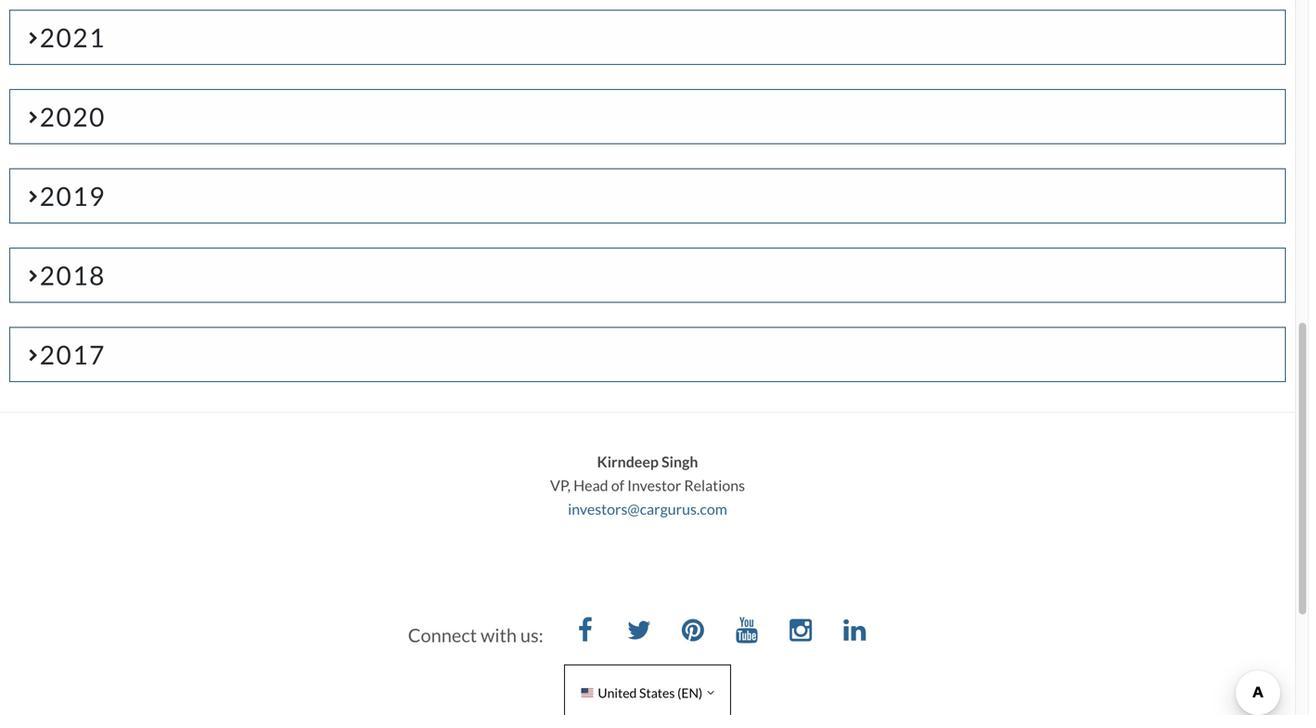 Task type: describe. For each thing, give the bounding box(es) containing it.
linkedin image
[[836, 613, 873, 650]]

2019 link
[[9, 168, 1286, 224]]

investors@cargurus.com link
[[568, 500, 727, 518]]

facebook image
[[567, 613, 604, 650]]

2017
[[40, 339, 106, 370]]

2021 link
[[9, 10, 1286, 65]]

united states (en) button
[[564, 665, 731, 715]]

2018 link
[[9, 248, 1286, 303]]

investor
[[627, 476, 681, 495]]

states
[[639, 685, 675, 701]]

2019
[[40, 180, 106, 212]]



Task type: vqa. For each thing, say whether or not it's contained in the screenshot.
second ,
no



Task type: locate. For each thing, give the bounding box(es) containing it.
2018
[[40, 260, 106, 291]]

of
[[611, 476, 624, 495]]

2020 link
[[9, 89, 1286, 144]]

connect with us:
[[408, 624, 543, 647]]

vp,
[[550, 476, 571, 495]]

head
[[573, 476, 608, 495]]

us image
[[581, 687, 593, 700]]

twitter image
[[621, 613, 658, 650]]

kirndeep singh vp, head of investor relations investors@cargurus.com
[[550, 453, 745, 518]]

pinterest image
[[674, 613, 712, 650]]

2017 link
[[9, 327, 1286, 382]]

us:
[[520, 624, 543, 647]]

connect with us element
[[408, 613, 887, 650]]

(en)
[[677, 685, 703, 701]]

2020
[[40, 101, 106, 132]]

singh
[[662, 453, 698, 471]]

united
[[598, 685, 637, 701]]

investors@cargurus.com
[[568, 500, 727, 518]]

relations
[[684, 476, 745, 495]]

youtube image
[[728, 613, 765, 650]]

instagram image
[[782, 613, 819, 650]]

kirndeep
[[597, 453, 659, 471]]

united states (en)
[[598, 685, 703, 701]]

connect
[[408, 624, 477, 647]]

with
[[481, 624, 517, 647]]

2021
[[40, 22, 106, 53]]



